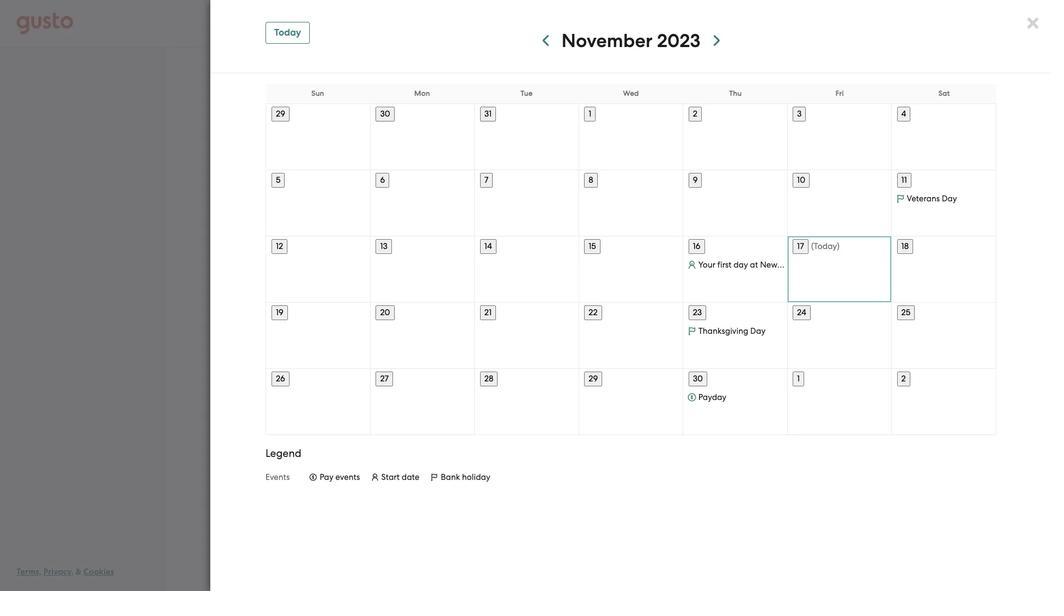 Task type: locate. For each thing, give the bounding box(es) containing it.
on up the 'include'
[[594, 507, 603, 516]]

26
[[276, 374, 285, 384]]

row group
[[266, 104, 997, 170], [266, 170, 997, 236], [266, 236, 997, 302], [266, 302, 997, 368], [266, 368, 997, 435]]

4 cell
[[892, 104, 996, 121]]

None field
[[269, 211, 618, 235]]

to
[[246, 467, 254, 476]]

1 vertical spatial 2 cell
[[892, 369, 996, 386]]

1 horizontal spatial 1 button
[[793, 372, 804, 386]]

module__icon___go7vc image
[[896, 194, 905, 203], [688, 261, 696, 269], [688, 327, 696, 336], [688, 393, 696, 402], [309, 473, 317, 481], [371, 473, 379, 481], [430, 473, 438, 481]]

0 vertical spatial visa
[[911, 467, 926, 476]]

11 cell
[[892, 170, 996, 188]]

28 cell
[[475, 369, 579, 386]]

2 . from the top
[[790, 321, 793, 332]]

$200.
[[600, 494, 620, 502]]

veterans day
[[907, 194, 957, 204]]

30 cell
[[370, 104, 475, 121], [683, 369, 787, 386]]

row for row group containing 12
[[266, 236, 996, 302]]

(all
[[246, 533, 257, 542]]

0 vertical spatial $500
[[246, 102, 292, 125]]

or
[[634, 134, 643, 146], [526, 467, 533, 476], [718, 481, 725, 489], [801, 507, 808, 516], [918, 507, 925, 516], [371, 520, 378, 529]]

increase up 'are'
[[366, 494, 395, 502]]

the
[[304, 242, 318, 253], [812, 481, 824, 489], [941, 481, 952, 489], [447, 494, 458, 502], [708, 494, 720, 502], [809, 494, 821, 502], [895, 494, 906, 502], [305, 507, 316, 516], [335, 507, 346, 516], [418, 520, 430, 529]]

1 vertical spatial if
[[464, 481, 469, 489]]

0 horizontal spatial 29
[[276, 109, 285, 119]]

terms
[[573, 481, 592, 489], [564, 520, 584, 529]]

29 for 29 button to the right
[[589, 374, 598, 384]]

business left has
[[566, 134, 603, 146]]

must up based
[[246, 507, 263, 516]]

on:
[[338, 242, 351, 253]]

2 cell
[[683, 104, 787, 121], [892, 369, 996, 386]]

terms, up the payroll,
[[652, 507, 673, 516]]

these up advertising
[[552, 481, 571, 489]]

0 horizontal spatial sign
[[345, 467, 359, 476]]

of right days
[[714, 467, 721, 476]]

1 vertical spatial $500
[[785, 335, 808, 346]]

refer
[[773, 369, 790, 377]]

, left privacy link
[[39, 567, 42, 577]]

29 for the left 29 button
[[276, 109, 285, 119]]

1 horizontal spatial 2 cell
[[892, 369, 996, 386]]

0 horizontal spatial must
[[246, 507, 263, 516]]

and right copy
[[306, 182, 332, 199]]

0 vertical spatial 29 cell
[[266, 104, 370, 121]]

your right share
[[374, 182, 403, 199]]

0 vertical spatial 2 cell
[[683, 104, 787, 121]]

27 cell
[[370, 369, 475, 386]]

10 cell
[[787, 170, 892, 188]]

your right when
[[306, 134, 326, 145]]

link right the 6 button
[[407, 182, 430, 199]]

. right an illustration of a gift "image"
[[790, 321, 793, 332]]

if inside to qualify, your referee must sign up for gusto by january 31st, 2024 and run one or more paid payrolls. within thirty (30) calendar days of your referee's first paid invoice, you will receive a $500 visa gift card and your referee will receive a $100 visa gift card. additionally, if you qualify pursuant to these terms and your referee onboards ten (10) or more employees prior to the first payroll run and invoice paid, the incentive offered to you above will increase to $1,000 and the incentive for your referee will increase to $200. in order to be eligible for the promotion payouts, both the referrer account and the referee account must be open at the time the payouts are issued. you cannot participate in pay-per-click advertising on trademarked terms, including any derivations, variations or misspellings thereof, for search or content- based campaigns on google, msn, or yahoo. for the purposes of these terms, trademarked terms include gusto, gusto payroll, gusto hr, gusto benefits, zenpayroll, gusto coupon, gusto.com and buy gusto (all keywords apply as broad match).
[[464, 481, 469, 489]]

0 horizontal spatial employees
[[746, 481, 783, 489]]

business up 17
[[785, 213, 821, 224]]

0 vertical spatial both
[[813, 321, 834, 332]]

2 horizontal spatial link
[[842, 200, 857, 211]]

8 cell
[[579, 170, 683, 188]]

per-
[[522, 507, 537, 516]]

0 vertical spatial time
[[288, 82, 303, 90]]

1 increase from the left
[[366, 494, 395, 502]]

1 vertical spatial must
[[246, 507, 263, 516]]

3 inside button
[[797, 109, 802, 119]]

their
[[888, 261, 907, 271]]

10 right it
[[797, 175, 806, 185]]

1 vertical spatial 29
[[589, 374, 598, 384]]

1 horizontal spatial $500
[[785, 335, 808, 346]]

1 horizontal spatial gift
[[853, 321, 867, 332]]

29 button up when
[[272, 107, 290, 121]]

1 cell
[[579, 104, 683, 121], [787, 369, 892, 386]]

$500 inside to qualify, your referee must sign up for gusto by january 31st, 2024 and run one or more paid payrolls. within thirty (30) calendar days of your referee's first paid invoice, you will receive a $500 visa gift card and your referee will receive a $100 visa gift card. additionally, if you qualify pursuant to these terms and your referee onboards ten (10) or more employees prior to the first payroll run and invoice paid, the incentive offered to you above will increase to $1,000 and the incentive for your referee will increase to $200. in order to be eligible for the promotion payouts, both the referrer account and the referee account must be open at the time the payouts are issued. you cannot participate in pay-per-click advertising on trademarked terms, including any derivations, variations or misspellings thereof, for search or content- based campaigns on google, msn, or yahoo. for the purposes of these terms, trademarked terms include gusto, gusto payroll, gusto hr, gusto benefits, zenpayroll, gusto coupon, gusto.com and buy gusto (all keywords apply as broad match).
[[891, 467, 910, 476]]

business up double!
[[798, 369, 826, 377]]

must up above
[[327, 467, 344, 476]]

gift up the "paid,"
[[928, 467, 940, 476]]

31 button
[[480, 107, 496, 121]]

2 increase from the left
[[561, 494, 589, 502]]

1 up the $1,000 if your referral's business has 10 or more employees.
[[589, 109, 592, 119]]

them inside the 2x list
[[882, 335, 904, 346]]

2 row group from the top
[[266, 170, 997, 236]]

1 vertical spatial 3
[[785, 321, 790, 333]]

on up as
[[310, 520, 319, 529]]

row for row group containing 26
[[266, 369, 996, 435]]

and
[[306, 182, 332, 199], [851, 261, 869, 271], [888, 369, 901, 377], [482, 467, 496, 476], [246, 481, 260, 489], [879, 481, 893, 489], [431, 494, 445, 502], [879, 494, 893, 502], [909, 520, 923, 529]]

another
[[880, 200, 914, 211]]

sign inside 2 . they sign up and run their first paid payroll
[[818, 261, 835, 271]]

row
[[266, 84, 997, 104], [266, 170, 996, 236], [266, 236, 996, 302], [266, 303, 996, 368], [266, 369, 996, 435]]

trademarked down 'click'
[[517, 520, 562, 529]]

1 horizontal spatial get
[[934, 369, 945, 377]]

1 vertical spatial employees
[[746, 481, 783, 489]]

0 horizontal spatial link
[[321, 242, 336, 253]]

a up double!
[[792, 369, 796, 377]]

first up referrer
[[825, 481, 838, 489]]

2 horizontal spatial up
[[838, 261, 849, 271]]

increase up advertising
[[561, 494, 589, 502]]

2 vertical spatial 2
[[902, 374, 906, 384]]

day
[[942, 194, 957, 204], [750, 326, 766, 336]]

and up thereof, at the right of page
[[879, 494, 893, 502]]

14 cell
[[475, 236, 579, 254]]

january
[[416, 467, 445, 476]]

30 up signs
[[380, 109, 390, 119]]

21 button
[[480, 305, 496, 320]]

your inside the 1 share your link with another business owner
[[820, 200, 839, 211]]

0 horizontal spatial 2
[[693, 109, 697, 119]]

msn,
[[350, 520, 369, 529]]

1 horizontal spatial share
[[793, 200, 818, 211]]

employees inside refer a business of 10+ employees and you both get double!
[[850, 369, 886, 377]]

1 vertical spatial link
[[842, 200, 857, 211]]

you,
[[325, 102, 362, 125]]

2 vertical spatial payroll
[[840, 481, 864, 489]]

employees up payouts,
[[746, 481, 783, 489]]

share the link on: facebook
[[277, 242, 392, 253]]

your
[[306, 134, 326, 145], [505, 134, 524, 146], [374, 182, 403, 199], [820, 200, 839, 211], [283, 467, 299, 476], [723, 467, 739, 476], [262, 481, 277, 489], [612, 481, 627, 489], [504, 494, 519, 502]]

0 horizontal spatial at
[[295, 507, 303, 516]]

row containing 26
[[266, 369, 996, 435]]

gusto right gusto,
[[636, 520, 657, 529]]

12 button
[[272, 239, 288, 254]]

1 horizontal spatial ,
[[71, 567, 74, 577]]

29 inside row
[[589, 374, 598, 384]]

20 button
[[376, 305, 395, 320]]

get inside 3 . you both get gift cards! $500
[[836, 321, 850, 332]]

be
[[659, 494, 668, 502], [265, 507, 274, 516]]

advertising
[[553, 507, 592, 516]]

20 cell
[[370, 303, 475, 320]]

a up above
[[345, 481, 350, 489]]

1 row group from the top
[[266, 104, 997, 170]]

,
[[39, 567, 42, 577], [71, 567, 74, 577]]

5 cell
[[266, 170, 370, 188]]

30 button up signs
[[376, 107, 395, 121]]

you down for them
[[903, 369, 915, 377]]

0 horizontal spatial 2 button
[[689, 107, 702, 121]]

0 vertical spatial run
[[871, 261, 885, 271]]

99%
[[246, 419, 284, 441]]

payroll inside to qualify, your referee must sign up for gusto by january 31st, 2024 and run one or more paid payrolls. within thirty (30) calendar days of your referee's first paid invoice, you will receive a $500 visa gift card and your referee will receive a $100 visa gift card. additionally, if you qualify pursuant to these terms and your referee onboards ten (10) or more employees prior to the first payroll run and invoice paid, the incentive offered to you above will increase to $1,000 and the incentive for your referee will increase to $200. in order to be eligible for the promotion payouts, both the referrer account and the referee account must be open at the time the payouts are issued. you cannot participate in pay-per-click advertising on trademarked terms, including any derivations, variations or misspellings thereof, for search or content- based campaigns on google, msn, or yahoo. for the purposes of these terms, trademarked terms include gusto, gusto payroll, gusto hr, gusto benefits, zenpayroll, gusto coupon, gusto.com and buy gusto (all keywords apply as broad match).
[[840, 481, 864, 489]]

include
[[585, 520, 610, 529]]

31 cell
[[475, 104, 579, 121]]

1 incentive from the left
[[246, 494, 277, 502]]

gusto
[[384, 467, 404, 476], [636, 520, 657, 529], [686, 520, 706, 529], [722, 520, 743, 529], [816, 520, 837, 529], [939, 520, 960, 529]]

0 vertical spatial $1,000
[[466, 134, 495, 146]]

Enter email address email field
[[269, 305, 696, 329]]

1 vertical spatial 29 button
[[584, 372, 602, 386]]

9 cell
[[683, 170, 787, 188]]

18 cell
[[892, 236, 996, 254]]

$500 down limited
[[246, 102, 292, 125]]

1 vertical spatial .
[[790, 321, 793, 332]]

$100 up signs
[[366, 102, 408, 125]]

payroll up 24 cell
[[826, 274, 856, 285]]

an illustration of a gift image
[[746, 320, 773, 347]]

trademarked
[[605, 507, 650, 516], [517, 520, 562, 529]]

highest
[[400, 419, 467, 441]]

row containing 19
[[266, 303, 996, 368]]

. inside 2 . they sign up and run their first paid payroll
[[790, 261, 793, 271]]

payroll,
[[659, 520, 684, 529]]

1 vertical spatial terms
[[564, 520, 584, 529]]

up inside to qualify, your referee must sign up for gusto by january 31st, 2024 and run one or more paid payrolls. within thirty (30) calendar days of your referee's first paid invoice, you will receive a $500 visa gift card and your referee will receive a $100 visa gift card. additionally, if you qualify pursuant to these terms and your referee onboards ten (10) or more employees prior to the first payroll run and invoice paid, the incentive offered to you above will increase to $1,000 and the incentive for your referee will increase to $200. in order to be eligible for the promotion payouts, both the referrer account and the referee account must be open at the time the payouts are issued. you cannot participate in pay-per-click advertising on trademarked terms, including any derivations, variations or misspellings thereof, for search or content- based campaigns on google, msn, or yahoo. for the purposes of these terms, trademarked terms include gusto, gusto payroll, gusto hr, gusto benefits, zenpayroll, gusto coupon, gusto.com and buy gusto (all keywords apply as broad match).
[[361, 467, 370, 476]]

will up 'click'
[[547, 494, 559, 502]]

qualify
[[485, 481, 509, 489]]

0 horizontal spatial you
[[416, 507, 429, 516]]

sign inside to qualify, your referee must sign up for gusto by january 31st, 2024 and run one or more paid payrolls. within thirty (30) calendar days of your referee's first paid invoice, you will receive a $500 visa gift card and your referee will receive a $100 visa gift card. additionally, if you qualify pursuant to these terms and your referee onboards ten (10) or more employees prior to the first payroll run and invoice paid, the incentive offered to you above will increase to $1,000 and the incentive for your referee will increase to $200. in order to be eligible for the promotion payouts, both the referrer account and the referee account must be open at the time the payouts are issued. you cannot participate in pay-per-click advertising on trademarked terms, including any derivations, variations or misspellings thereof, for search or content- based campaigns on google, msn, or yahoo. for the purposes of these terms, trademarked terms include gusto, gusto payroll, gusto hr, gusto benefits, zenpayroll, gusto coupon, gusto.com and buy gusto (all keywords apply as broad match).
[[345, 467, 359, 476]]

row containing 12
[[266, 236, 996, 302]]

in right cash
[[270, 134, 278, 145]]

1 down how it works
[[785, 200, 788, 211]]

2 up employees. in the right of the page
[[693, 109, 697, 119]]

2
[[693, 109, 697, 119], [785, 261, 790, 272], [902, 374, 906, 384]]

with
[[859, 200, 878, 211]]

an illustration of a handshake image
[[746, 259, 773, 287]]

1 cell down 3 . you both get gift cards! $500
[[787, 369, 892, 386]]

30
[[380, 109, 390, 119], [693, 374, 703, 384]]

legend
[[266, 447, 301, 460]]

1 horizontal spatial these
[[552, 481, 571, 489]]

1 , from the left
[[39, 567, 42, 577]]

3 inside 3 . you both get gift cards! $500
[[785, 321, 790, 333]]

3 for 3
[[797, 109, 802, 119]]

1 horizontal spatial incentive
[[460, 494, 491, 502]]

card.
[[400, 481, 417, 489]]

2 incentive from the left
[[460, 494, 491, 502]]

match).
[[347, 533, 374, 542]]

0 vertical spatial 29
[[276, 109, 285, 119]]

0 horizontal spatial 3
[[785, 321, 790, 333]]

up for 99% satisfaction. highest score in small-business payroll software.
[[361, 467, 370, 476]]

1 horizontal spatial 30 cell
[[683, 369, 787, 386]]

1 vertical spatial these
[[474, 520, 492, 529]]

22
[[589, 308, 598, 318]]

29 cell
[[266, 104, 370, 121], [579, 369, 683, 386]]

terms down payrolls.
[[573, 481, 592, 489]]

0 horizontal spatial increase
[[366, 494, 395, 502]]

buy
[[924, 520, 937, 529]]

small-
[[541, 419, 595, 441]]

4 button
[[897, 107, 911, 121]]

1 vertical spatial of
[[714, 467, 721, 476]]

fri column header
[[836, 89, 844, 98]]

12
[[276, 241, 283, 251]]

row for row group containing 5
[[266, 170, 996, 236]]

row containing 5
[[266, 170, 996, 236]]

. left they on the right top of page
[[790, 261, 793, 271]]

sun column header
[[311, 89, 324, 98]]

29 button
[[272, 107, 290, 121], [584, 372, 602, 386]]

date
[[402, 472, 420, 482]]

0 horizontal spatial up
[[361, 467, 370, 476]]

1 horizontal spatial up
[[385, 134, 397, 145]]

in left pay-
[[497, 507, 504, 516]]

hr,
[[708, 520, 720, 529]]

sat
[[939, 89, 950, 98]]

1 horizontal spatial both
[[813, 321, 834, 332]]

2 horizontal spatial in
[[521, 419, 537, 441]]

0 horizontal spatial if
[[464, 481, 469, 489]]

0 horizontal spatial 30 cell
[[370, 104, 475, 121]]

31
[[484, 109, 492, 119]]

eligible
[[670, 494, 695, 502]]

4 row group from the top
[[266, 302, 997, 368]]

. inside 3 . you both get gift cards! $500
[[790, 321, 793, 332]]

21 cell
[[475, 303, 579, 320]]

be left 'open' in the left of the page
[[265, 507, 274, 516]]

0 vertical spatial at
[[750, 260, 758, 270]]

both
[[813, 321, 834, 332], [917, 369, 932, 377], [791, 494, 807, 502]]

business inside refer a business of 10+ employees and you both get double!
[[798, 369, 826, 377]]

0 horizontal spatial ,
[[39, 567, 42, 577]]

2 vertical spatial run
[[866, 481, 878, 489]]

copy
[[269, 182, 302, 199]]

30 button up payday
[[689, 372, 707, 386]]

1 right refer
[[797, 374, 800, 384]]

of
[[828, 369, 835, 377], [714, 467, 721, 476], [465, 520, 472, 529]]

1 vertical spatial run
[[498, 467, 509, 476]]

business inside the 1 share your link with another business owner
[[785, 213, 821, 224]]

1 horizontal spatial a
[[792, 369, 796, 377]]

6 cell
[[370, 170, 475, 188]]

10 inside button
[[797, 175, 806, 185]]

if down the (or at the top left
[[497, 134, 503, 146]]

and down 17 cell on the right of the page
[[851, 261, 869, 271]]

referral's
[[526, 134, 564, 146]]

0 vertical spatial a
[[792, 369, 796, 377]]

0 vertical spatial gift
[[853, 321, 867, 332]]

10 right has
[[623, 134, 632, 146]]

2 button up employees. in the right of the page
[[689, 107, 702, 121]]

module__icon___go7vc image down "11" "button"
[[896, 194, 905, 203]]

your down the legend
[[283, 467, 299, 476]]

1 vertical spatial 30
[[693, 374, 703, 384]]

1 vertical spatial trademarked
[[517, 520, 562, 529]]

and inside refer a business of 10+ employees and you both get double!
[[888, 369, 901, 377]]

in right "score" on the bottom of the page
[[521, 419, 537, 441]]

0 horizontal spatial a
[[345, 481, 350, 489]]

2 horizontal spatial more
[[727, 481, 744, 489]]

30 cell down mon
[[370, 104, 475, 121]]

gift left cards!
[[853, 321, 867, 332]]

and down for them
[[888, 369, 901, 377]]

sat column header
[[939, 89, 950, 98]]

0 horizontal spatial day
[[750, 326, 766, 336]]

mon column header
[[414, 89, 430, 98]]

0 vertical spatial must
[[327, 467, 344, 476]]

14
[[484, 241, 492, 251]]

month view table
[[266, 84, 997, 446]]

5 row group from the top
[[266, 368, 997, 435]]

1 . from the top
[[790, 261, 793, 271]]

your up owner
[[820, 200, 839, 211]]

paid down they on the right top of page
[[804, 274, 824, 285]]

gusto left the by
[[384, 467, 404, 476]]

30 cell up payday
[[683, 369, 787, 386]]

terms down advertising
[[564, 520, 584, 529]]

2 vertical spatial of
[[465, 520, 472, 529]]

0 horizontal spatial get
[[836, 321, 850, 332]]

mon
[[414, 89, 430, 98]]

2 vertical spatial $500
[[891, 467, 910, 476]]

you down 24 "button"
[[795, 321, 811, 332]]

satisfaction.
[[288, 419, 396, 441]]

24
[[797, 308, 806, 318]]

7 cell
[[475, 170, 579, 188]]

1 horizontal spatial increase
[[561, 494, 589, 502]]

wed column header
[[623, 89, 639, 98]]

1 vertical spatial them
[[882, 335, 904, 346]]

content-
[[927, 507, 956, 516]]

$500 up invoice
[[891, 467, 910, 476]]

1 vertical spatial more
[[535, 467, 553, 476]]

employees.
[[670, 134, 720, 146]]

3 for 3 . you both get gift cards! $500
[[785, 321, 790, 333]]

3 row group from the top
[[266, 236, 997, 302]]

1 vertical spatial 1
[[785, 200, 788, 211]]

double!
[[773, 378, 798, 386]]

. for 3
[[790, 321, 793, 332]]

day down 11 cell
[[942, 194, 957, 204]]

to right "prior"
[[803, 481, 810, 489]]

2 inside row
[[902, 374, 906, 384]]

the right for
[[418, 520, 430, 529]]

facebook
[[355, 243, 392, 253]]

1 horizontal spatial on
[[594, 507, 603, 516]]

visa up the "paid,"
[[911, 467, 926, 476]]

visa
[[911, 467, 926, 476], [370, 481, 384, 489]]

terms,
[[652, 507, 673, 516], [494, 520, 515, 529]]

1 vertical spatial day
[[750, 326, 766, 336]]

$500
[[246, 102, 292, 125], [785, 335, 808, 346], [891, 467, 910, 476]]

first right referee's
[[771, 467, 784, 476]]

thirty
[[628, 467, 646, 476]]

referral
[[328, 134, 359, 145]]

paid left payrolls.
[[555, 467, 571, 476]]

time up the google,
[[318, 507, 333, 516]]

gift
[[853, 321, 867, 332], [928, 467, 940, 476], [386, 481, 398, 489]]

row group containing 29
[[266, 104, 997, 170]]

24 button
[[793, 305, 811, 320]]

2x
[[744, 366, 766, 389]]

1 horizontal spatial you
[[795, 321, 811, 332]]

variations
[[765, 507, 799, 516]]

0 vertical spatial share
[[793, 200, 818, 211]]

$1,000 down the 31 button
[[466, 134, 495, 146]]

29
[[276, 109, 285, 119], [589, 374, 598, 384]]

paid up "prior"
[[785, 467, 801, 476]]

if down 2024
[[464, 481, 469, 489]]

more up pursuant
[[535, 467, 553, 476]]

them
[[441, 102, 486, 125], [882, 335, 904, 346]]

14 button
[[480, 239, 496, 254]]

1 share your link with another business owner
[[785, 200, 914, 224]]

visa up 'are'
[[370, 481, 384, 489]]

based
[[246, 520, 268, 529]]

1 vertical spatial 30 cell
[[683, 369, 787, 386]]

3 up the works
[[797, 109, 802, 119]]

signs
[[362, 134, 383, 145]]

1 vertical spatial get
[[934, 369, 945, 377]]

17 cell
[[787, 236, 892, 254]]

1 horizontal spatial time
[[318, 507, 333, 516]]

gift inside 3 . you both get gift cards! $500
[[853, 321, 867, 332]]

1 horizontal spatial 2 button
[[897, 372, 910, 386]]

more left employees. in the right of the page
[[646, 134, 668, 146]]

be down onboards
[[659, 494, 668, 502]]

you up for
[[416, 507, 429, 516]]

run inside 2 . they sign up and run their first paid payroll
[[871, 261, 885, 271]]

payrolls.
[[573, 467, 602, 476]]

2 horizontal spatial 1
[[797, 374, 800, 384]]

link up owner
[[842, 200, 857, 211]]

0 horizontal spatial 10
[[623, 134, 632, 146]]

0 vertical spatial payroll
[[826, 274, 856, 285]]



Task type: describe. For each thing, give the bounding box(es) containing it.
0 vertical spatial 10
[[623, 134, 632, 146]]

module__icon___go7vc image left start
[[371, 473, 379, 481]]

cannot
[[431, 507, 455, 516]]

row group containing 19
[[266, 302, 997, 368]]

pay-
[[506, 507, 522, 516]]

today button
[[266, 22, 310, 44]]

module__icon___go7vc image down 23 button
[[688, 327, 696, 336]]

yahoo.
[[380, 520, 404, 529]]

both inside refer a business of 10+ employees and you both get double!
[[917, 369, 932, 377]]

1 horizontal spatial if
[[497, 134, 503, 146]]

to down and in the right of the page
[[591, 494, 598, 502]]

11
[[902, 175, 907, 185]]

gusto navigation element
[[0, 47, 164, 91]]

to right pursuant
[[543, 481, 551, 489]]

day for thanksgiving day
[[750, 326, 766, 336]]

will up payouts
[[353, 494, 365, 502]]

0 vertical spatial $100
[[366, 102, 408, 125]]

privacy link
[[44, 567, 71, 577]]

to right order
[[650, 494, 657, 502]]

25
[[902, 308, 911, 318]]

purposes
[[431, 520, 463, 529]]

row group containing 5
[[266, 170, 997, 236]]

1 horizontal spatial 29 cell
[[579, 369, 683, 386]]

0 horizontal spatial be
[[265, 507, 274, 516]]

0 vertical spatial these
[[552, 481, 571, 489]]

26 button
[[272, 372, 290, 386]]

$500 inside 3 . you both get gift cards! $500
[[785, 335, 808, 346]]

gusto,
[[612, 520, 635, 529]]

get inside refer a business of 10+ employees and you both get double!
[[934, 369, 945, 377]]

× button
[[1026, 8, 1040, 36]]

15 cell
[[579, 236, 683, 254]]

home image
[[16, 12, 73, 34]]

12 cell
[[266, 236, 370, 254]]

in
[[622, 494, 628, 502]]

software.
[[738, 419, 820, 441]]

payouts,
[[759, 494, 789, 502]]

×
[[1026, 8, 1040, 36]]

pursuant
[[511, 481, 542, 489]]

company
[[780, 260, 816, 270]]

1 vertical spatial payroll
[[672, 419, 733, 441]]

campaigns
[[270, 520, 308, 529]]

23 button
[[689, 305, 706, 320]]

0 vertical spatial terms
[[573, 481, 592, 489]]

1 horizontal spatial visa
[[911, 467, 926, 476]]

1 vertical spatial 1 button
[[793, 372, 804, 386]]

you left above
[[315, 494, 328, 502]]

6
[[380, 175, 385, 185]]

3 button
[[793, 107, 806, 121]]

30 cell inside row
[[683, 369, 787, 386]]

the left referrer
[[809, 494, 821, 502]]

24 cell
[[787, 303, 892, 320]]

the right 12 button
[[304, 242, 318, 253]]

19 cell
[[266, 303, 370, 320]]

thereof,
[[853, 507, 880, 516]]

broad
[[324, 533, 346, 542]]

module__icon___go7vc image left pay
[[309, 473, 317, 481]]

refer a business of 10+ employees and you both get double!
[[773, 369, 945, 386]]

1 horizontal spatial more
[[646, 134, 668, 146]]

cards!
[[870, 321, 896, 332]]

thu column header
[[729, 89, 742, 98]]

paid inside 2 . they sign up and run their first paid payroll
[[804, 274, 824, 285]]

0 horizontal spatial gift
[[386, 481, 398, 489]]

module__icon___go7vc image left your
[[688, 261, 696, 269]]

5
[[276, 175, 281, 185]]

pay events
[[320, 472, 360, 482]]

0 horizontal spatial receive
[[319, 481, 343, 489]]

and left buy
[[909, 520, 923, 529]]

1 vertical spatial a
[[885, 467, 890, 476]]

row group containing 26
[[266, 368, 997, 435]]

1 horizontal spatial trademarked
[[605, 507, 650, 516]]

0 horizontal spatial 2 cell
[[683, 104, 787, 121]]

0 horizontal spatial trademarked
[[517, 520, 562, 529]]

to right offered on the left bottom of page
[[306, 494, 313, 502]]

email
[[570, 342, 595, 354]]

4
[[902, 109, 906, 119]]

2x list
[[739, 182, 969, 392]]

1 horizontal spatial paid
[[785, 467, 801, 476]]

$100 inside to qualify, your referee must sign up for gusto by january 31st, 2024 and run one or more paid payrolls. within thirty (30) calendar days of your referee's first paid invoice, you will receive a $500 visa gift card and your referee will receive a $100 visa gift card. additionally, if you qualify pursuant to these terms and your referee onboards ten (10) or more employees prior to the first payroll run and invoice paid, the incentive offered to you above will increase to $1,000 and the incentive for your referee will increase to $200. in order to be eligible for the promotion payouts, both the referrer account and the referee account must be open at the time the payouts are issued. you cannot participate in pay-per-click advertising on trademarked terms, including any derivations, variations or misspellings thereof, for search or content- based campaigns on google, msn, or yahoo. for the purposes of these terms, trademarked terms include gusto, gusto payroll, gusto hr, gusto benefits, zenpayroll, gusto coupon, gusto.com and buy gusto (all keywords apply as broad match).
[[351, 481, 368, 489]]

0 horizontal spatial $500
[[246, 102, 292, 125]]

events
[[336, 472, 360, 482]]

1 horizontal spatial 1 cell
[[787, 369, 892, 386]]

2 vertical spatial a
[[345, 481, 350, 489]]

0 horizontal spatial 29 cell
[[266, 104, 370, 121]]

terms link
[[16, 567, 39, 577]]

0 horizontal spatial in
[[270, 134, 278, 145]]

&
[[76, 567, 82, 577]]

1 horizontal spatial 30 button
[[689, 372, 707, 386]]

22 button
[[584, 305, 602, 320]]

card
[[941, 467, 957, 476]]

18 button
[[897, 239, 913, 254]]

both inside 3 . you both get gift cards! $500
[[813, 321, 834, 332]]

your
[[698, 260, 716, 270]]

0 horizontal spatial visa
[[370, 481, 384, 489]]

for down ten
[[697, 494, 707, 502]]

november 2023
[[562, 30, 700, 52]]

and down additionally,
[[431, 494, 445, 502]]

as
[[315, 533, 323, 542]]

or right has
[[634, 134, 643, 146]]

for
[[405, 520, 416, 529]]

16 cell
[[683, 236, 787, 254]]

7 button
[[480, 173, 493, 188]]

gusto down derivations,
[[722, 520, 743, 529]]

the down above
[[335, 507, 346, 516]]

or right 'one'
[[526, 467, 533, 476]]

or right msn,
[[371, 520, 378, 529]]

0 horizontal spatial paid
[[555, 467, 571, 476]]

your up pay-
[[504, 494, 519, 502]]

employees inside to qualify, your referee must sign up for gusto by january 31st, 2024 and run one or more paid payrolls. within thirty (30) calendar days of your referee's first paid invoice, you will receive a $500 visa gift card and your referee will receive a $100 visa gift card. additionally, if you qualify pursuant to these terms and your referee onboards ten (10) or more employees prior to the first payroll run and invoice paid, the incentive offered to you above will increase to $1,000 and the incentive for your referee will increase to $200. in order to be eligible for the promotion payouts, both the referrer account and the referee account must be open at the time the payouts are issued. you cannot participate in pay-per-click advertising on trademarked terms, including any derivations, variations or misspellings thereof, for search or content- based campaigns on google, msn, or yahoo. for the purposes of these terms, trademarked terms include gusto, gusto payroll, gusto hr, gusto benefits, zenpayroll, gusto coupon, gusto.com and buy gusto (all keywords apply as broad match).
[[746, 481, 783, 489]]

first inside row
[[718, 260, 732, 270]]

1 horizontal spatial receive
[[859, 467, 883, 476]]

0 vertical spatial 30 cell
[[370, 104, 475, 121]]

referrals image
[[830, 10, 838, 18]]

1 horizontal spatial of
[[714, 467, 721, 476]]

both inside to qualify, your referee must sign up for gusto by january 31st, 2024 and run one or more paid payrolls. within thirty (30) calendar days of your referee's first paid invoice, you will receive a $500 visa gift card and your referee will receive a $100 visa gift card. additionally, if you qualify pursuant to these terms and your referee onboards ten (10) or more employees prior to the first payroll run and invoice paid, the incentive offered to you above will increase to $1,000 and the incentive for your referee will increase to $200. in order to be eligible for the promotion payouts, both the referrer account and the referee account must be open at the time the payouts are issued. you cannot participate in pay-per-click advertising on trademarked terms, including any derivations, variations or misspellings thereof, for search or content- based campaigns on google, msn, or yahoo. for the purposes of these terms, trademarked terms include gusto, gusto payroll, gusto hr, gusto benefits, zenpayroll, gusto coupon, gusto.com and buy gusto (all keywords apply as broad match).
[[791, 494, 807, 502]]

the up any
[[708, 494, 720, 502]]

click
[[537, 507, 551, 516]]

22 cell
[[579, 303, 683, 320]]

1 vertical spatial on
[[310, 520, 319, 529]]

day for veterans day
[[942, 194, 957, 204]]

for down "sun" column header
[[296, 102, 321, 125]]

for up gusto.com
[[882, 507, 892, 516]]

offer
[[305, 82, 321, 90]]

search
[[893, 507, 916, 516]]

1 horizontal spatial be
[[659, 494, 668, 502]]

at inside to qualify, your referee must sign up for gusto by january 31st, 2024 and run one or more paid payrolls. within thirty (30) calendar days of your referee's first paid invoice, you will receive a $500 visa gift card and your referee will receive a $100 visa gift card. additionally, if you qualify pursuant to these terms and your referee onboards ten (10) or more employees prior to the first payroll run and invoice paid, the incentive offered to you above will increase to $1,000 and the incentive for your referee will increase to $200. in order to be eligible for the promotion payouts, both the referrer account and the referee account must be open at the time the payouts are issued. you cannot participate in pay-per-click advertising on trademarked terms, including any derivations, variations or misspellings thereof, for search or content- based campaigns on google, msn, or yahoo. for the purposes of these terms, trademarked terms include gusto, gusto payroll, gusto hr, gusto benefits, zenpayroll, gusto coupon, gusto.com and buy gusto (all keywords apply as broad match).
[[295, 507, 303, 516]]

2 account from the left
[[934, 494, 962, 502]]

0 horizontal spatial of
[[465, 520, 472, 529]]

misspellings
[[810, 507, 852, 516]]

for down qualify
[[492, 494, 502, 502]]

2024
[[463, 467, 480, 476]]

referrer
[[822, 494, 848, 502]]

calendar
[[664, 467, 694, 476]]

and up qualify
[[482, 467, 496, 476]]

business up thirty
[[595, 419, 668, 441]]

you down 2024
[[470, 481, 483, 489]]

13 cell
[[370, 236, 475, 254]]

your down qualify,
[[262, 481, 277, 489]]

row containing sun
[[266, 84, 997, 104]]

1 inside the 1 share your link with another business owner
[[785, 200, 788, 211]]

to up issued. on the left bottom
[[397, 494, 404, 502]]

payroll inside 2 . they sign up and run their first paid payroll
[[826, 274, 856, 285]]

26 cell
[[266, 369, 370, 386]]

the up cannot
[[447, 494, 458, 502]]

gusto down content-
[[939, 520, 960, 529]]

at inside month view table
[[750, 260, 758, 270]]

cookies button
[[84, 566, 114, 579]]

any
[[708, 507, 721, 516]]

you inside 3 . you both get gift cards! $500
[[795, 321, 811, 332]]

10+
[[837, 369, 848, 377]]

it
[[772, 160, 781, 177]]

28
[[484, 374, 493, 384]]

0 horizontal spatial 29 button
[[272, 107, 290, 121]]

cookies
[[84, 567, 114, 577]]

0 vertical spatial link
[[407, 182, 430, 199]]

0 horizontal spatial share
[[277, 242, 302, 253]]

first inside 2 . they sign up and run their first paid payroll
[[785, 274, 801, 285]]

0 vertical spatial them
[[441, 102, 486, 125]]

2 horizontal spatial gift
[[928, 467, 940, 476]]

including
[[675, 507, 706, 516]]

0 vertical spatial 30 button
[[376, 107, 395, 121]]

for down mon
[[412, 102, 437, 125]]

2 for 2 cell to the bottom
[[902, 374, 906, 384]]

0 horizontal spatial 1 button
[[584, 107, 596, 121]]

1 vertical spatial terms,
[[494, 520, 515, 529]]

onboards
[[655, 481, 689, 489]]

2 , from the left
[[71, 567, 74, 577]]

promotion
[[721, 494, 758, 502]]

for right events
[[372, 467, 382, 476]]

$1,000 inside to qualify, your referee must sign up for gusto by january 31st, 2024 and run one or more paid payrolls. within thirty (30) calendar days of your referee's first paid invoice, you will receive a $500 visa gift card and your referee will receive a $100 visa gift card. additionally, if you qualify pursuant to these terms and your referee onboards ten (10) or more employees prior to the first payroll run and invoice paid, the incentive offered to you above will increase to $1,000 and the incentive for your referee will increase to $200. in order to be eligible for the promotion payouts, both the referrer account and the referee account must be open at the time the payouts are issued. you cannot participate in pay-per-click advertising on trademarked terms, including any derivations, variations or misspellings thereof, for search or content- based campaigns on google, msn, or yahoo. for the purposes of these terms, trademarked terms include gusto, gusto payroll, gusto hr, gusto benefits, zenpayroll, gusto coupon, gusto.com and buy gusto (all keywords apply as broad match).
[[406, 494, 429, 502]]

0 vertical spatial 30
[[380, 109, 390, 119]]

0 horizontal spatial time
[[288, 82, 303, 90]]

7
[[484, 175, 489, 185]]

the down card
[[941, 481, 952, 489]]

0 vertical spatial 1
[[589, 109, 592, 119]]

you inside refer a business of 10+ employees and you both get double!
[[903, 369, 915, 377]]

issued.
[[391, 507, 415, 516]]

0 horizontal spatial more
[[535, 467, 553, 476]]

row for row group containing 19
[[266, 303, 996, 368]]

link inside the 1 share your link with another business owner
[[842, 200, 857, 211]]

gusto down 'misspellings'
[[816, 520, 837, 529]]

the up search
[[895, 494, 906, 502]]

or right the (10)
[[718, 481, 725, 489]]

1 vertical spatial 2 button
[[897, 372, 910, 386]]

time inside to qualify, your referee must sign up for gusto by january 31st, 2024 and run one or more paid payrolls. within thirty (30) calendar days of your referee's first paid invoice, you will receive a $500 visa gift card and your referee will receive a $100 visa gift card. additionally, if you qualify pursuant to these terms and your referee onboards ten (10) or more employees prior to the first payroll run and invoice paid, the incentive offered to you above will increase to $1,000 and the incentive for your referee will increase to $200. in order to be eligible for the promotion payouts, both the referrer account and the referee account must be open at the time the payouts are issued. you cannot participate in pay-per-click advertising on trademarked terms, including any derivations, variations or misspellings thereof, for search or content- based campaigns on google, msn, or yahoo. for the purposes of these terms, trademarked terms include gusto, gusto payroll, gusto hr, gusto benefits, zenpayroll, gusto coupon, gusto.com and buy gusto (all keywords apply as broad match).
[[318, 507, 333, 516]]

additionally,
[[419, 481, 462, 489]]

19 button
[[272, 305, 288, 320]]

preview
[[534, 342, 568, 354]]

21
[[484, 308, 492, 318]]

gusto down including on the right
[[686, 520, 706, 529]]

$500 for you, $100 for them (or double!)
[[246, 102, 591, 125]]

share inside the 1 share your link with another business owner
[[793, 200, 818, 211]]

for left gusto.
[[399, 134, 411, 145]]

the up campaigns
[[305, 507, 316, 516]]

17 button
[[793, 239, 809, 254]]

or up zenpayroll,
[[801, 507, 808, 516]]

module__icon___go7vc image left bank
[[430, 473, 438, 481]]

up inside 2 . they sign up and run their first paid payroll
[[838, 261, 849, 271]]

benefits,
[[745, 520, 774, 529]]

google,
[[321, 520, 348, 529]]

1 horizontal spatial 29 button
[[584, 372, 602, 386]]

you inside to qualify, your referee must sign up for gusto by january 31st, 2024 and run one or more paid payrolls. within thirty (30) calendar days of your referee's first paid invoice, you will receive a $500 visa gift card and your referee will receive a $100 visa gift card. additionally, if you qualify pursuant to these terms and your referee onboards ten (10) or more employees prior to the first payroll run and invoice paid, the incentive offered to you above will increase to $1,000 and the incentive for your referee will increase to $200. in order to be eligible for the promotion payouts, both the referrer account and the referee account must be open at the time the payouts are issued. you cannot participate in pay-per-click advertising on trademarked terms, including any derivations, variations or misspellings thereof, for search or content- based campaigns on google, msn, or yahoo. for the purposes of these terms, trademarked terms include gusto, gusto payroll, gusto hr, gusto benefits, zenpayroll, gusto coupon, gusto.com and buy gusto (all keywords apply as broad match).
[[416, 507, 429, 516]]

× document
[[210, 0, 1051, 591]]

new
[[760, 260, 778, 270]]

25 cell
[[892, 303, 996, 320]]

1 horizontal spatial terms,
[[652, 507, 673, 516]]

0 vertical spatial 2 button
[[689, 107, 702, 121]]

above
[[330, 494, 351, 502]]

up for $500
[[385, 134, 397, 145]]

the down the invoice,
[[812, 481, 824, 489]]

23 cell
[[683, 303, 787, 320]]

a inside refer a business of 10+ employees and you both get double!
[[792, 369, 796, 377]]

1 horizontal spatial $1,000
[[466, 134, 495, 146]]

27
[[380, 374, 389, 384]]

of inside refer a business of 10+ employees and you both get double!
[[828, 369, 835, 377]]

2 for 2 cell to the left
[[693, 109, 697, 119]]

fri
[[836, 89, 844, 98]]

and left invoice
[[879, 481, 893, 489]]

referee's
[[740, 467, 769, 476]]

1 account from the left
[[850, 494, 878, 502]]

and inside 2 . they sign up and run their first paid payroll
[[851, 261, 869, 271]]

row group containing 12
[[266, 236, 997, 302]]

0 horizontal spatial these
[[474, 520, 492, 529]]

zenpayroll,
[[776, 520, 814, 529]]

0 horizontal spatial 1 cell
[[579, 104, 683, 121]]

will left pay
[[305, 481, 317, 489]]

or up buy
[[918, 507, 925, 516]]

in inside to qualify, your referee must sign up for gusto by january 31st, 2024 and run one or more paid payrolls. within thirty (30) calendar days of your referee's first paid invoice, you will receive a $500 visa gift card and your referee will receive a $100 visa gift card. additionally, if you qualify pursuant to these terms and your referee onboards ten (10) or more employees prior to the first payroll run and invoice paid, the incentive offered to you above will increase to $1,000 and the incentive for your referee will increase to $200. in order to be eligible for the promotion payouts, both the referrer account and the referee account must be open at the time the payouts are issued. you cannot participate in pay-per-click advertising on trademarked terms, including any derivations, variations or misspellings thereof, for search or content- based campaigns on google, msn, or yahoo. for the purposes of these terms, trademarked terms include gusto, gusto payroll, gusto hr, gusto benefits, zenpayroll, gusto coupon, gusto.com and buy gusto (all keywords apply as broad match).
[[497, 507, 504, 516]]

3 cell
[[787, 104, 892, 121]]

your down within at the bottom
[[612, 481, 627, 489]]

2 inside 2 . they sign up and run their first paid payroll
[[785, 261, 790, 272]]

cash in when your referral signs up for gusto.
[[246, 134, 441, 145]]

tue column header
[[521, 89, 533, 98]]

9
[[693, 175, 698, 185]]

17
[[797, 241, 804, 251]]

your down the (or at the top left
[[505, 134, 524, 146]]

. for 2
[[790, 261, 793, 271]]

account menu element
[[840, 0, 1035, 47]]

limited
[[262, 82, 286, 90]]

1 horizontal spatial 30
[[693, 374, 703, 384]]

by
[[406, 467, 414, 476]]

your left referee's
[[723, 467, 739, 476]]

2 vertical spatial 1
[[797, 374, 800, 384]]

pay
[[320, 472, 334, 482]]

15 button
[[584, 239, 601, 254]]

payouts
[[348, 507, 376, 516]]

you right the invoice,
[[831, 467, 843, 476]]

thanksgiving day
[[698, 326, 766, 336]]

will up referrer
[[845, 467, 857, 476]]

preview email
[[534, 342, 595, 354]]

and down to
[[246, 481, 260, 489]]

copy and share your link
[[269, 182, 430, 199]]

module__icon___go7vc image left payday
[[688, 393, 696, 402]]

for inside the 2x list
[[868, 335, 880, 346]]

cash
[[246, 134, 268, 145]]



Task type: vqa. For each thing, say whether or not it's contained in the screenshot.


